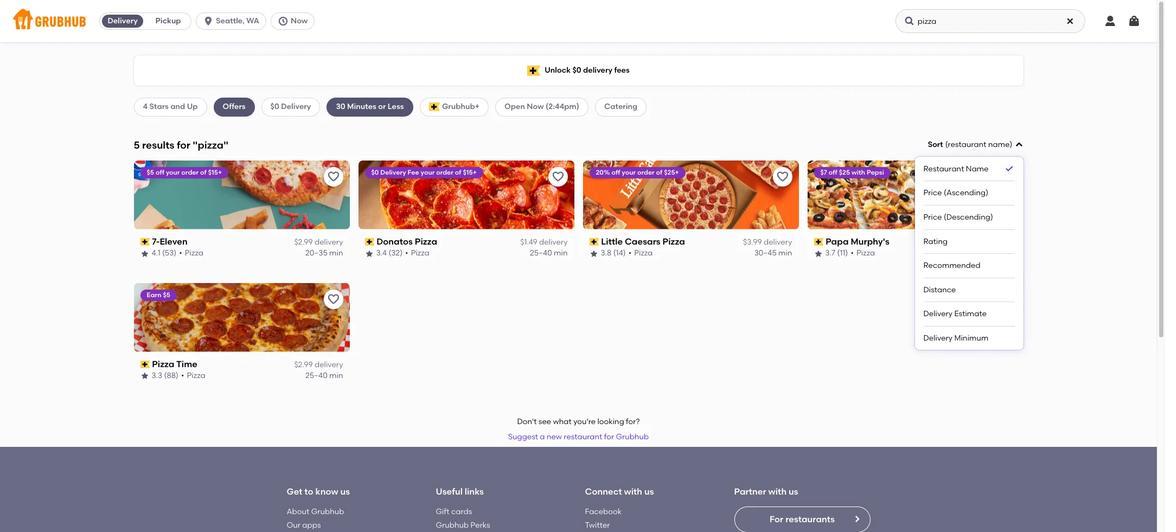Task type: locate. For each thing, give the bounding box(es) containing it.
wa
[[246, 16, 259, 25]]

of left "$25+"
[[656, 169, 662, 176]]

grubhub down gift cards link
[[436, 521, 469, 530]]

subscription pass image left little
[[589, 238, 599, 246]]

1 vertical spatial for
[[604, 432, 614, 442]]

(53)
[[162, 249, 176, 258]]

know
[[315, 487, 338, 497]]

of for little caesars pizza
[[656, 169, 662, 176]]

3.3
[[152, 371, 162, 380]]

save this restaurant button for little caesars pizza
[[773, 167, 792, 186]]

1 horizontal spatial svg image
[[278, 16, 289, 27]]

delivery for pizza time
[[315, 360, 343, 369]]

30–45 min down the (descending)
[[979, 249, 1017, 258]]

with
[[852, 169, 865, 176], [624, 487, 642, 497], [768, 487, 787, 497]]

3 of from the left
[[656, 169, 662, 176]]

$5 down results
[[147, 169, 154, 176]]

apps
[[302, 521, 321, 530]]

30–45 min
[[754, 249, 792, 258], [979, 249, 1017, 258]]

1 horizontal spatial your
[[421, 169, 435, 176]]

2 vertical spatial grubhub
[[436, 521, 469, 530]]

• pizza down the time
[[181, 371, 205, 380]]

3 your from the left
[[622, 169, 636, 176]]

star icon image left 3.3
[[140, 372, 149, 380]]

restaurants
[[786, 514, 835, 524]]

for down looking
[[604, 432, 614, 442]]

None field
[[915, 139, 1023, 350]]

star icon image left 3.7
[[814, 249, 823, 258]]

• pizza down donatos pizza
[[405, 249, 429, 258]]

with right partner
[[768, 487, 787, 497]]

price up rating
[[923, 213, 942, 222]]

list box containing restaurant name
[[923, 157, 1015, 350]]

about grubhub link
[[287, 507, 344, 516]]

30–45 down $3.99 delivery
[[754, 249, 777, 258]]

$0 for $0 delivery fee your order of $15+
[[371, 169, 379, 176]]

0 vertical spatial now
[[291, 16, 308, 25]]

pizza down donatos pizza
[[411, 249, 429, 258]]

off for little
[[612, 169, 620, 176]]

1 horizontal spatial now
[[527, 102, 544, 111]]

papa murphy's logo image
[[807, 160, 1023, 229]]

7-eleven
[[152, 236, 188, 247]]

1 horizontal spatial 30–45 min
[[979, 249, 1017, 258]]

25–40 min
[[530, 249, 568, 258], [305, 371, 343, 380]]

0 horizontal spatial grubhub plus flag logo image
[[429, 103, 440, 111]]

main navigation navigation
[[0, 0, 1157, 42]]

pizza down little caesars pizza
[[634, 249, 653, 258]]

order left "$25+"
[[637, 169, 655, 176]]

star icon image left 3.8
[[589, 249, 598, 258]]

star icon image
[[140, 249, 149, 258], [365, 249, 373, 258], [589, 249, 598, 258], [814, 249, 823, 258], [140, 372, 149, 380]]

0 horizontal spatial grubhub
[[311, 507, 344, 516]]

1 subscription pass image from the left
[[140, 238, 150, 246]]

twitter
[[585, 521, 610, 530]]

us
[[340, 487, 350, 497], [644, 487, 654, 497], [789, 487, 798, 497]]

subscription pass image left donatos
[[365, 238, 374, 246]]

for
[[177, 139, 190, 151], [604, 432, 614, 442]]

2 horizontal spatial $0
[[572, 66, 581, 75]]

0 horizontal spatial subscription pass image
[[140, 238, 150, 246]]

1 $2.99 delivery from the top
[[294, 238, 343, 247]]

• pizza down caesars
[[628, 249, 653, 258]]

list box
[[923, 157, 1015, 350]]

0 vertical spatial restaurant
[[948, 140, 986, 149]]

pizza down the time
[[187, 371, 205, 380]]

(32)
[[389, 249, 403, 258]]

price down restaurant
[[923, 188, 942, 198]]

2 vertical spatial $0
[[371, 169, 379, 176]]

min
[[329, 249, 343, 258], [554, 249, 568, 258], [778, 249, 792, 258], [1003, 249, 1017, 258], [329, 371, 343, 380]]

2 horizontal spatial grubhub
[[616, 432, 649, 442]]

1 vertical spatial price
[[923, 213, 942, 222]]

2 $2.99 delivery from the top
[[294, 360, 343, 369]]

order for 7-eleven
[[181, 169, 199, 176]]

about grubhub our apps
[[287, 507, 344, 530]]

new
[[547, 432, 562, 442]]

papa
[[826, 236, 849, 247]]

$25
[[839, 169, 850, 176]]

for inside button
[[604, 432, 614, 442]]

1 order from the left
[[181, 169, 199, 176]]

$15+
[[208, 169, 222, 176], [463, 169, 477, 176]]

2 horizontal spatial order
[[637, 169, 655, 176]]

25–40 min for pizza time
[[305, 371, 343, 380]]

1 horizontal spatial order
[[436, 169, 453, 176]]

1 vertical spatial $5
[[163, 291, 170, 299]]

delivery minimum
[[923, 334, 989, 343]]

1 off from the left
[[156, 169, 164, 176]]

$2.99
[[294, 238, 313, 247], [294, 360, 313, 369]]

0 horizontal spatial off
[[156, 169, 164, 176]]

restaurant down you're
[[564, 432, 602, 442]]

subscription pass image
[[814, 238, 823, 246], [140, 361, 150, 368]]

2 horizontal spatial your
[[622, 169, 636, 176]]

delivery
[[583, 66, 612, 75], [315, 238, 343, 247], [539, 238, 568, 247], [764, 238, 792, 247], [315, 360, 343, 369]]

with right $25
[[852, 169, 865, 176]]

1 vertical spatial restaurant
[[564, 432, 602, 442]]

1 price from the top
[[923, 188, 942, 198]]

facebook link
[[585, 507, 622, 516]]

2 price from the top
[[923, 213, 942, 222]]

subscription pass image left 'papa'
[[814, 238, 823, 246]]

0 horizontal spatial 30–45 min
[[754, 249, 792, 258]]

30–45
[[754, 249, 777, 258], [979, 249, 1001, 258]]

2 horizontal spatial us
[[789, 487, 798, 497]]

2 30–45 from the left
[[979, 249, 1001, 258]]

• pizza for eleven
[[179, 249, 203, 258]]

30–45 min down $3.99 delivery
[[754, 249, 792, 258]]

list box inside field
[[923, 157, 1015, 350]]

• pizza for pizza
[[405, 249, 429, 258]]

0 horizontal spatial us
[[340, 487, 350, 497]]

20–35 min
[[305, 249, 343, 258]]

$3.99
[[743, 238, 762, 247]]

0 horizontal spatial with
[[624, 487, 642, 497]]

svg image inside field
[[1015, 141, 1023, 149]]

1 $15+ from the left
[[208, 169, 222, 176]]

of right fee at the left of the page
[[455, 169, 461, 176]]

• for pizza
[[405, 249, 408, 258]]

2 horizontal spatial subscription pass image
[[589, 238, 599, 246]]

facebook twitter
[[585, 507, 622, 530]]

svg image
[[1104, 15, 1117, 28], [1128, 15, 1141, 28], [904, 16, 915, 27], [1015, 141, 1023, 149]]

30 minutes or less
[[336, 102, 404, 111]]

seattle, wa button
[[196, 12, 271, 30]]

your down 5 results for "pizza"
[[166, 169, 180, 176]]

1 horizontal spatial $0
[[371, 169, 379, 176]]

3.3 (88)
[[152, 371, 178, 380]]

connect
[[585, 487, 622, 497]]

0 vertical spatial $5
[[147, 169, 154, 176]]

$0 right the "offers"
[[270, 102, 279, 111]]

save this restaurant button for pizza time
[[324, 289, 343, 309]]

0 horizontal spatial now
[[291, 16, 308, 25]]

0 vertical spatial $2.99 delivery
[[294, 238, 343, 247]]

less
[[388, 102, 404, 111]]

2 off from the left
[[612, 169, 620, 176]]

perks
[[471, 521, 490, 530]]

• pizza for time
[[181, 371, 205, 380]]

delivery
[[108, 16, 138, 25], [281, 102, 311, 111], [380, 169, 406, 176], [923, 309, 953, 319], [923, 334, 953, 343]]

grubhub
[[616, 432, 649, 442], [311, 507, 344, 516], [436, 521, 469, 530]]

min for 7-eleven
[[329, 249, 343, 258]]

1 horizontal spatial for
[[604, 432, 614, 442]]

now right open at the top left
[[527, 102, 544, 111]]

2 us from the left
[[644, 487, 654, 497]]

1 vertical spatial $2.99 delivery
[[294, 360, 343, 369]]

$0
[[572, 66, 581, 75], [270, 102, 279, 111], [371, 169, 379, 176]]

30–45 up recommended
[[979, 249, 1001, 258]]

3 order from the left
[[637, 169, 655, 176]]

restaurant up restaurant name "option"
[[948, 140, 986, 149]]

• pizza down eleven
[[179, 249, 203, 258]]

$0 delivery
[[270, 102, 311, 111]]

open
[[504, 102, 525, 111]]

pizza
[[415, 236, 437, 247], [663, 236, 685, 247], [185, 249, 203, 258], [411, 249, 429, 258], [634, 249, 653, 258], [856, 249, 875, 258], [152, 359, 174, 369], [187, 371, 205, 380]]

restaurant
[[923, 164, 964, 173]]

of for 7-eleven
[[200, 169, 207, 176]]

off right 20%
[[612, 169, 620, 176]]

delivery inside button
[[108, 16, 138, 25]]

$0 left fee at the left of the page
[[371, 169, 379, 176]]

3.4
[[376, 249, 387, 258]]

delivery down distance
[[923, 309, 953, 319]]

1 horizontal spatial 25–40 min
[[530, 249, 568, 258]]

0 horizontal spatial subscription pass image
[[140, 361, 150, 368]]

1 horizontal spatial off
[[612, 169, 620, 176]]

none field containing sort
[[915, 139, 1023, 350]]

off for 7-
[[156, 169, 164, 176]]

grubhub down for?
[[616, 432, 649, 442]]

0 horizontal spatial $0
[[270, 102, 279, 111]]

1 horizontal spatial of
[[455, 169, 461, 176]]

0 vertical spatial grubhub
[[616, 432, 649, 442]]

0 horizontal spatial $15+
[[208, 169, 222, 176]]

0 horizontal spatial svg image
[[203, 16, 214, 27]]

save this restaurant image
[[327, 170, 340, 183], [551, 170, 564, 183], [776, 170, 789, 183], [1000, 170, 1014, 183], [327, 293, 340, 306]]

for right results
[[177, 139, 190, 151]]

now right 'wa'
[[291, 16, 308, 25]]

your right fee at the left of the page
[[421, 169, 435, 176]]

pizza down eleven
[[185, 249, 203, 258]]

2 horizontal spatial off
[[829, 169, 837, 176]]

of down "pizza"
[[200, 169, 207, 176]]

1 horizontal spatial grubhub plus flag logo image
[[527, 65, 540, 76]]

2 subscription pass image from the left
[[365, 238, 374, 246]]

grubhub down know
[[311, 507, 344, 516]]

little caesars pizza logo image
[[583, 160, 799, 229]]

unlock $0 delivery fees
[[545, 66, 630, 75]]

papa murphy's link
[[814, 236, 1017, 248]]

with right connect
[[624, 487, 642, 497]]

0 vertical spatial 25–40
[[530, 249, 552, 258]]

us up for restaurants
[[789, 487, 798, 497]]

save this restaurant image for 7-eleven
[[327, 170, 340, 183]]

$2.99 delivery for pizza time
[[294, 360, 343, 369]]

delivery for little caesars pizza
[[764, 238, 792, 247]]

restaurant inside button
[[564, 432, 602, 442]]

grubhub plus flag logo image left grubhub+
[[429, 103, 440, 111]]

save this restaurant button for donatos pizza
[[548, 167, 568, 186]]

us for partner with us
[[789, 487, 798, 497]]

0 horizontal spatial 30–45
[[754, 249, 777, 258]]

order
[[181, 169, 199, 176], [436, 169, 453, 176], [637, 169, 655, 176]]

grubhub+
[[442, 102, 480, 111]]

delivery for delivery minimum
[[923, 334, 953, 343]]

delivery down the delivery estimate
[[923, 334, 953, 343]]

unlock
[[545, 66, 571, 75]]

order down 5 results for "pizza"
[[181, 169, 199, 176]]

pizza right donatos
[[415, 236, 437, 247]]

your
[[166, 169, 180, 176], [421, 169, 435, 176], [622, 169, 636, 176]]

3 us from the left
[[789, 487, 798, 497]]

us right know
[[340, 487, 350, 497]]

caesars
[[625, 236, 660, 247]]

connect with us
[[585, 487, 654, 497]]

2 30–45 min from the left
[[979, 249, 1017, 258]]

donatos pizza logo image
[[358, 160, 574, 229]]

order right fee at the left of the page
[[436, 169, 453, 176]]

3.8 (14)
[[601, 249, 626, 258]]

subscription pass image left pizza time
[[140, 361, 150, 368]]

now button
[[271, 12, 319, 30]]

delivery left pickup
[[108, 16, 138, 25]]

1 your from the left
[[166, 169, 180, 176]]

cards
[[451, 507, 472, 516]]

star icon image left 4.1
[[140, 249, 149, 258]]

your right 20%
[[622, 169, 636, 176]]

suggest a new restaurant for grubhub button
[[503, 428, 654, 447]]

with for partner with us
[[768, 487, 787, 497]]

svg image
[[203, 16, 214, 27], [278, 16, 289, 27], [1066, 17, 1074, 25]]

1 vertical spatial grubhub plus flag logo image
[[429, 103, 440, 111]]

donatos pizza
[[377, 236, 437, 247]]

1 horizontal spatial us
[[644, 487, 654, 497]]

star icon image left 3.4
[[365, 249, 373, 258]]

1 vertical spatial 25–40 min
[[305, 371, 343, 380]]

off right $7
[[829, 169, 837, 176]]

1 vertical spatial subscription pass image
[[140, 361, 150, 368]]

0 horizontal spatial 25–40 min
[[305, 371, 343, 380]]

1 horizontal spatial restaurant
[[948, 140, 986, 149]]

$2.99 delivery
[[294, 238, 343, 247], [294, 360, 343, 369]]

restaurant name
[[923, 164, 989, 173]]

1 horizontal spatial with
[[768, 487, 787, 497]]

• right (32)
[[405, 249, 408, 258]]

0 horizontal spatial 25–40
[[305, 371, 327, 380]]

1 horizontal spatial 25–40
[[530, 249, 552, 258]]

0 horizontal spatial your
[[166, 169, 180, 176]]

fees
[[614, 66, 630, 75]]

1 horizontal spatial grubhub
[[436, 521, 469, 530]]

• right (14)
[[628, 249, 631, 258]]

partner with us
[[734, 487, 798, 497]]

or
[[378, 102, 386, 111]]

0 vertical spatial $2.99
[[294, 238, 313, 247]]

4
[[143, 102, 148, 111]]

of
[[200, 169, 207, 176], [455, 169, 461, 176], [656, 169, 662, 176]]

suggest a new restaurant for grubhub
[[508, 432, 649, 442]]

grubhub plus flag logo image
[[527, 65, 540, 76], [429, 103, 440, 111]]

• right (88)
[[181, 371, 184, 380]]

0 horizontal spatial $5
[[147, 169, 154, 176]]

svg image for seattle, wa
[[203, 16, 214, 27]]

30–45 min for delivery
[[754, 249, 792, 258]]

murphy's
[[851, 236, 889, 247]]

papa murphy's
[[826, 236, 889, 247]]

star icon image for donatos pizza
[[365, 249, 373, 258]]

star icon image for 7-eleven
[[140, 249, 149, 258]]

1 30–45 min from the left
[[754, 249, 792, 258]]

us right connect
[[644, 487, 654, 497]]

$5 right earn
[[163, 291, 170, 299]]

grubhub plus flag logo image left unlock
[[527, 65, 540, 76]]

off
[[156, 169, 164, 176], [612, 169, 620, 176], [829, 169, 837, 176]]

$2.99 for pizza time
[[294, 360, 313, 369]]

subscription pass image
[[140, 238, 150, 246], [365, 238, 374, 246], [589, 238, 599, 246]]

$0 right unlock
[[572, 66, 581, 75]]

0 horizontal spatial for
[[177, 139, 190, 151]]

1 horizontal spatial 30–45
[[979, 249, 1001, 258]]

pizza up 3.3 (88)
[[152, 359, 174, 369]]

1 horizontal spatial subscription pass image
[[365, 238, 374, 246]]

subscription pass image for 7-eleven
[[140, 238, 150, 246]]

our
[[287, 521, 300, 530]]

subscription pass image left 7-
[[140, 238, 150, 246]]

2 horizontal spatial of
[[656, 169, 662, 176]]

min for pizza time
[[329, 371, 343, 380]]

7-eleven logo image
[[134, 160, 350, 229]]

1 of from the left
[[200, 169, 207, 176]]

1 vertical spatial grubhub
[[311, 507, 344, 516]]

1 horizontal spatial subscription pass image
[[814, 238, 823, 246]]

1 horizontal spatial $15+
[[463, 169, 477, 176]]

• right "(53)"
[[179, 249, 182, 258]]

right image
[[852, 515, 861, 523]]

0 vertical spatial 25–40 min
[[530, 249, 568, 258]]

(11)
[[837, 249, 848, 258]]

(2:44pm)
[[546, 102, 579, 111]]

$7
[[820, 169, 827, 176]]

1 vertical spatial $0
[[270, 102, 279, 111]]

0 horizontal spatial of
[[200, 169, 207, 176]]

2 $2.99 from the top
[[294, 360, 313, 369]]

0 vertical spatial subscription pass image
[[814, 238, 823, 246]]

1 vertical spatial 25–40
[[305, 371, 327, 380]]

delivery for delivery estimate
[[923, 309, 953, 319]]

1 vertical spatial now
[[527, 102, 544, 111]]

svg image inside now button
[[278, 16, 289, 27]]

off down results
[[156, 169, 164, 176]]

1 $2.99 from the top
[[294, 238, 313, 247]]

1 30–45 from the left
[[754, 249, 777, 258]]

0 vertical spatial grubhub plus flag logo image
[[527, 65, 540, 76]]

svg image for now
[[278, 16, 289, 27]]

3 subscription pass image from the left
[[589, 238, 599, 246]]

0 horizontal spatial order
[[181, 169, 199, 176]]

1 vertical spatial $2.99
[[294, 360, 313, 369]]

0 horizontal spatial restaurant
[[564, 432, 602, 442]]

price
[[923, 188, 942, 198], [923, 213, 942, 222]]

your for 7-
[[166, 169, 180, 176]]

svg image inside seattle, wa "button"
[[203, 16, 214, 27]]

0 vertical spatial price
[[923, 188, 942, 198]]

25–40 for donatos pizza
[[530, 249, 552, 258]]

see
[[539, 417, 551, 426]]

subscription pass image inside papa murphy's link
[[814, 238, 823, 246]]



Task type: describe. For each thing, give the bounding box(es) containing it.
• for caesars
[[628, 249, 631, 258]]

0 vertical spatial $0
[[572, 66, 581, 75]]

4.1
[[152, 249, 160, 258]]

gift
[[436, 507, 449, 516]]

what
[[553, 417, 572, 426]]

rating
[[923, 237, 948, 246]]

order for little caesars pizza
[[637, 169, 655, 176]]

3.7 (11)
[[825, 249, 848, 258]]

grubhub plus flag logo image for unlock $0 delivery fees
[[527, 65, 540, 76]]

grubhub inside about grubhub our apps
[[311, 507, 344, 516]]

partner
[[734, 487, 766, 497]]

$7 off $25 with pepsi
[[820, 169, 884, 176]]

25–40 for pizza time
[[305, 371, 327, 380]]

useful
[[436, 487, 463, 497]]

us for connect with us
[[644, 487, 654, 497]]

delivery for 7-eleven
[[315, 238, 343, 247]]

Search for food, convenience, alcohol... search field
[[895, 9, 1085, 33]]

results
[[142, 139, 174, 151]]

minimum
[[954, 334, 989, 343]]

$1.49
[[520, 238, 537, 247]]

with for connect with us
[[624, 487, 642, 497]]

now inside button
[[291, 16, 308, 25]]

• for time
[[181, 371, 184, 380]]

30–45 min for murphy's
[[979, 249, 1017, 258]]

earn $5
[[147, 291, 170, 299]]

about
[[287, 507, 309, 516]]

restaurant inside field
[[948, 140, 986, 149]]

pizza time logo image
[[134, 283, 350, 352]]

20%
[[596, 169, 610, 176]]

for
[[770, 514, 783, 524]]

links
[[465, 487, 484, 497]]

none field inside 5 results for "pizza" main content
[[915, 139, 1023, 350]]

30–45 for delivery
[[754, 249, 777, 258]]

3 off from the left
[[829, 169, 837, 176]]

25–40 min for donatos pizza
[[530, 249, 568, 258]]

grubhub plus flag logo image for grubhub+
[[429, 103, 440, 111]]

price for price (descending)
[[923, 213, 942, 222]]

30–45 for murphy's
[[979, 249, 1001, 258]]

4.1 (53)
[[152, 249, 176, 258]]

star icon image for pizza time
[[140, 372, 149, 380]]

pizza down murphy's
[[856, 249, 875, 258]]

• right (11)
[[851, 249, 854, 258]]

5
[[134, 139, 140, 151]]

price for price (ascending)
[[923, 188, 942, 198]]

recommended
[[923, 261, 980, 270]]

your for little
[[622, 169, 636, 176]]

fee
[[408, 169, 419, 176]]

4 stars and up
[[143, 102, 198, 111]]

name
[[966, 164, 989, 173]]

pizza right caesars
[[663, 236, 685, 247]]

pizza time
[[152, 359, 197, 369]]

2 $15+ from the left
[[463, 169, 477, 176]]

get
[[287, 487, 302, 497]]

subscription pass image for little caesars pizza
[[589, 238, 599, 246]]

subscription pass image for pizza time
[[140, 361, 150, 368]]

little caesars pizza
[[601, 236, 685, 247]]

3.4 (32)
[[376, 249, 403, 258]]

$2.99 delivery for 7-eleven
[[294, 238, 343, 247]]

2 of from the left
[[455, 169, 461, 176]]

$2.99 for 7-eleven
[[294, 238, 313, 247]]

distance
[[923, 285, 956, 294]]

delivery for delivery
[[108, 16, 138, 25]]

min for donatos pizza
[[554, 249, 568, 258]]

star icon image for little caesars pizza
[[589, 249, 598, 258]]

time
[[176, 359, 197, 369]]

(88)
[[164, 371, 178, 380]]

subscription pass image for papa murphy's
[[814, 238, 823, 246]]

7-
[[152, 236, 160, 247]]

(ascending)
[[944, 188, 988, 198]]

grubhub perks link
[[436, 521, 490, 530]]

save this restaurant image for little caesars pizza
[[776, 170, 789, 183]]

$25+
[[664, 169, 679, 176]]

subscription pass image for donatos pizza
[[365, 238, 374, 246]]

5 results for "pizza" main content
[[0, 42, 1157, 532]]

price (descending)
[[923, 213, 993, 222]]

2 your from the left
[[421, 169, 435, 176]]

a
[[540, 432, 545, 442]]

sort
[[928, 140, 943, 149]]

20–35
[[305, 249, 327, 258]]

• pizza for caesars
[[628, 249, 653, 258]]

5 results for "pizza"
[[134, 139, 228, 151]]

2 horizontal spatial with
[[852, 169, 865, 176]]

and
[[170, 102, 185, 111]]

2 order from the left
[[436, 169, 453, 176]]

(14)
[[613, 249, 626, 258]]

stars
[[149, 102, 169, 111]]

grubhub inside button
[[616, 432, 649, 442]]

$5 off your order of $15+
[[147, 169, 222, 176]]

1 horizontal spatial $5
[[163, 291, 170, 299]]

delivery button
[[100, 12, 145, 30]]

price (ascending)
[[923, 188, 988, 198]]

don't see what you're looking for?
[[517, 417, 640, 426]]

up
[[187, 102, 198, 111]]

• pizza down papa murphy's
[[851, 249, 875, 258]]

name
[[988, 140, 1010, 149]]

delivery left fee at the left of the page
[[380, 169, 406, 176]]

delivery estimate
[[923, 309, 987, 319]]

$0 for $0 delivery
[[270, 102, 279, 111]]

save this restaurant image for donatos pizza
[[551, 170, 564, 183]]

now inside 5 results for "pizza" main content
[[527, 102, 544, 111]]

offers
[[223, 102, 246, 111]]

sort ( restaurant name )
[[928, 140, 1012, 149]]

2 horizontal spatial svg image
[[1066, 17, 1074, 25]]

delivery for donatos pizza
[[539, 238, 568, 247]]

check icon image
[[1004, 163, 1015, 174]]

seattle,
[[216, 16, 245, 25]]

delivery left 30
[[281, 102, 311, 111]]

pickup
[[155, 16, 181, 25]]

catering
[[604, 102, 637, 111]]

suggest
[[508, 432, 538, 442]]

twitter link
[[585, 521, 610, 530]]

grubhub inside "gift cards grubhub perks"
[[436, 521, 469, 530]]

seattle, wa
[[216, 16, 259, 25]]

our apps link
[[287, 521, 321, 530]]

minutes
[[347, 102, 376, 111]]

get to know us
[[287, 487, 350, 497]]

save this restaurant image for pizza time
[[327, 293, 340, 306]]

pepsi
[[867, 169, 884, 176]]

earn
[[147, 291, 161, 299]]

eleven
[[160, 236, 188, 247]]

donatos
[[377, 236, 413, 247]]

open now (2:44pm)
[[504, 102, 579, 111]]

0 vertical spatial for
[[177, 139, 190, 151]]

3.8
[[601, 249, 612, 258]]

min for little caesars pizza
[[778, 249, 792, 258]]

don't
[[517, 417, 537, 426]]

little
[[601, 236, 623, 247]]

20% off your order of $25+
[[596, 169, 679, 176]]

1 us from the left
[[340, 487, 350, 497]]

estimate
[[954, 309, 987, 319]]

save this restaurant button for 7-eleven
[[324, 167, 343, 186]]

• for eleven
[[179, 249, 182, 258]]

restaurant name option
[[923, 157, 1015, 181]]



Task type: vqa. For each thing, say whether or not it's contained in the screenshot.


